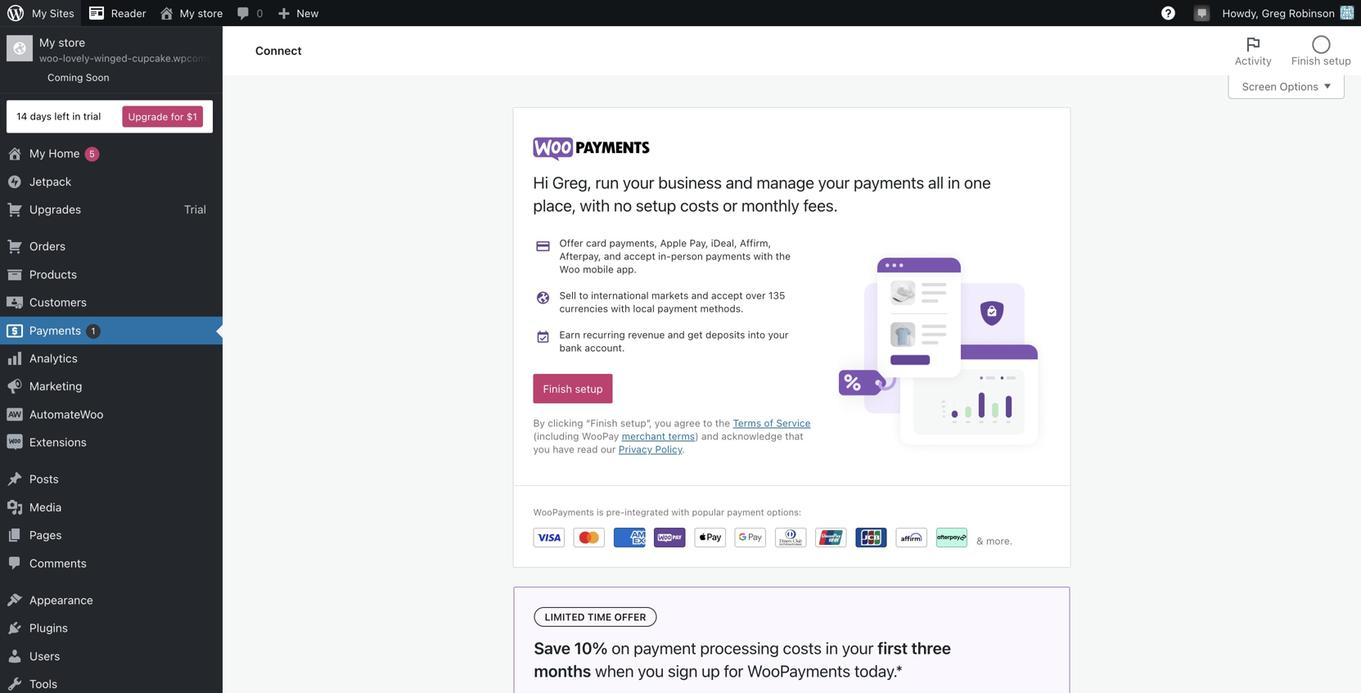 Task type: vqa. For each thing, say whether or not it's contained in the screenshot.
the topmost "setup"
yes



Task type: describe. For each thing, give the bounding box(es) containing it.
accept inside offer card payments, apple pay, ideal, affirm, afterpay, and accept in-person payments with the woo mobile app.
[[624, 251, 656, 262]]

tools link
[[0, 671, 223, 694]]

notification image
[[1196, 6, 1209, 19]]

0 horizontal spatial finish
[[543, 383, 572, 395]]

card
[[586, 238, 607, 249]]

14 days left in trial
[[16, 111, 101, 122]]

account.
[[585, 342, 625, 354]]

options:
[[767, 507, 802, 518]]

1 vertical spatial payment
[[727, 507, 765, 518]]

with up woopay icon
[[672, 507, 690, 518]]

14
[[16, 111, 27, 122]]

plugins
[[29, 622, 68, 635]]

2 vertical spatial you
[[638, 662, 664, 681]]

1 horizontal spatial finish
[[1292, 54, 1321, 67]]

my sites link
[[0, 0, 81, 26]]

sell
[[560, 290, 577, 301]]

comments link
[[0, 550, 223, 578]]

by
[[533, 418, 545, 429]]

howdy, greg robinson
[[1223, 7, 1336, 19]]

connect
[[255, 44, 302, 57]]

appearance link
[[0, 587, 223, 615]]

when you sign up for woopayments today.*
[[591, 662, 903, 681]]

afterpay,
[[560, 251, 601, 262]]

marketing link
[[0, 373, 223, 401]]

jetpack
[[29, 175, 71, 188]]

pre-
[[607, 507, 625, 518]]

read
[[577, 444, 598, 455]]

comments
[[29, 557, 87, 570]]

and inside ) and acknowledge that you have read our
[[702, 431, 719, 442]]

tab list containing activity
[[1226, 26, 1362, 75]]

my for my sites
[[32, 7, 47, 19]]

finish setup button for save 10%
[[533, 374, 613, 404]]

terms
[[669, 431, 695, 442]]

payments inside offer card payments, apple pay, ideal, affirm, afterpay, and accept in-person payments with the woo mobile app.
[[706, 251, 751, 262]]

with inside sell to international markets and accept over 135 currencies with local payment methods.
[[611, 303, 631, 315]]

apple
[[660, 238, 687, 249]]

) and acknowledge that you have read our
[[533, 431, 804, 455]]

first three months
[[534, 639, 952, 681]]

store for my store
[[198, 7, 223, 19]]

woopayments is pre-integrated with popular payment options:
[[533, 507, 802, 518]]

plugins link
[[0, 615, 223, 643]]

my store woo-lovely-winged-cupcake.wpcomstaging.com coming soon
[[39, 36, 263, 83]]

fees.
[[804, 196, 838, 215]]

coming
[[47, 72, 83, 83]]

days
[[30, 111, 52, 122]]

offer
[[560, 238, 584, 249]]

today.*
[[855, 662, 903, 681]]

hi
[[533, 173, 549, 192]]

diners club image
[[775, 528, 807, 548]]

or
[[723, 196, 738, 215]]

0 link
[[230, 0, 270, 26]]

run
[[596, 173, 619, 192]]

soon
[[86, 72, 109, 83]]

135
[[769, 290, 786, 301]]

mobile
[[583, 264, 614, 275]]

robinson
[[1289, 7, 1336, 19]]

merchant terms link
[[622, 431, 695, 442]]

new
[[297, 7, 319, 19]]

bank
[[560, 342, 582, 354]]

terms of service link
[[733, 418, 811, 429]]

screen options button
[[1229, 75, 1345, 99]]

payments
[[29, 324, 81, 337]]

products
[[29, 268, 77, 281]]

main menu navigation
[[0, 26, 263, 694]]

0 horizontal spatial woopayments
[[533, 507, 594, 518]]

your for and
[[819, 173, 850, 192]]

setup inside hi greg, run your business and manage your payments all in one place, with no setup costs or monthly fees.
[[636, 196, 677, 215]]

extensions link
[[0, 429, 223, 457]]

payments inside hi greg, run your business and manage your payments all in one place, with no setup costs or monthly fees.
[[854, 173, 925, 192]]

and inside earn recurring revenue and get deposits into your bank account.
[[668, 329, 685, 341]]

affirm,
[[740, 238, 771, 249]]

users link
[[0, 643, 223, 671]]

recurring
[[583, 329, 625, 341]]

visa image
[[533, 528, 565, 548]]

in inside navigation
[[72, 111, 81, 122]]

customers link
[[0, 289, 223, 317]]

upgrade for $1
[[128, 111, 197, 122]]

activity button
[[1226, 26, 1282, 75]]

.
[[682, 444, 685, 455]]

woopay image
[[654, 528, 686, 548]]

up
[[702, 662, 720, 681]]

revenue
[[628, 329, 665, 341]]

policy
[[655, 444, 682, 455]]

you for agree
[[655, 418, 672, 429]]

toolbar navigation
[[0, 0, 1362, 29]]

accept inside sell to international markets and accept over 135 currencies with local payment methods.
[[712, 290, 743, 301]]

$1
[[187, 111, 197, 122]]

terms
[[733, 418, 762, 429]]

privacy policy .
[[619, 444, 685, 455]]

and inside sell to international markets and accept over 135 currencies with local payment methods.
[[692, 290, 709, 301]]

customers
[[29, 296, 87, 309]]

users
[[29, 650, 60, 663]]

setup inside tab list
[[1324, 54, 1352, 67]]

my for my store woo-lovely-winged-cupcake.wpcomstaging.com coming soon
[[39, 36, 55, 49]]

into
[[748, 329, 766, 341]]

trial
[[184, 203, 206, 216]]

currencies
[[560, 303, 608, 315]]

time
[[588, 612, 612, 623]]

afterpay image
[[937, 528, 968, 548]]

store for my store woo-lovely-winged-cupcake.wpcomstaging.com coming soon
[[58, 36, 85, 49]]

analytics link
[[0, 345, 223, 373]]

sites
[[50, 7, 74, 19]]

the inside by clicking "finish setup", you agree to the terms of service (including woopay merchant terms
[[715, 418, 730, 429]]

upgrade
[[128, 111, 168, 122]]

left
[[54, 111, 70, 122]]

save 10% on payment processing costs in your
[[534, 639, 878, 658]]

lovely-
[[63, 53, 94, 64]]

clicking
[[548, 418, 583, 429]]

products link
[[0, 261, 223, 289]]



Task type: locate. For each thing, give the bounding box(es) containing it.
1 vertical spatial finish
[[543, 383, 572, 395]]

woopayments down processing
[[748, 662, 851, 681]]

markets
[[652, 290, 689, 301]]

1 vertical spatial finish setup button
[[533, 374, 613, 404]]

is
[[597, 507, 604, 518]]

you inside by clicking "finish setup", you agree to the terms of service (including woopay merchant terms
[[655, 418, 672, 429]]

setup down robinson at the right top of page
[[1324, 54, 1352, 67]]

(including
[[533, 431, 579, 442]]

winged-
[[94, 53, 132, 64]]

in inside hi greg, run your business and manage your payments all in one place, with no setup costs or monthly fees.
[[948, 173, 961, 192]]

offer card payments, apple pay, ideal, affirm, afterpay, and accept in-person payments with the woo mobile app.
[[560, 238, 791, 275]]

for right up
[[724, 662, 744, 681]]

you up merchant terms link
[[655, 418, 672, 429]]

1 horizontal spatial finish setup
[[1292, 54, 1352, 67]]

payments down ideal, at right top
[[706, 251, 751, 262]]

my for my home 5
[[29, 147, 45, 160]]

your up no
[[623, 173, 655, 192]]

the inside offer card payments, apple pay, ideal, affirm, afterpay, and accept in-person payments with the woo mobile app.
[[776, 251, 791, 262]]

1 vertical spatial costs
[[783, 639, 822, 658]]

your for costs
[[842, 639, 874, 658]]

0 vertical spatial store
[[198, 7, 223, 19]]

0 vertical spatial in
[[72, 111, 81, 122]]

finish setup up clicking
[[543, 383, 603, 395]]

0 vertical spatial the
[[776, 251, 791, 262]]

my up woo-
[[39, 36, 55, 49]]

automatewoo
[[29, 408, 104, 421]]

store inside my store woo-lovely-winged-cupcake.wpcomstaging.com coming soon
[[58, 36, 85, 49]]

1 horizontal spatial costs
[[783, 639, 822, 658]]

1 horizontal spatial store
[[198, 7, 223, 19]]

& more.
[[977, 536, 1013, 547]]

costs up the "when you sign up for woopayments today.*"
[[783, 639, 822, 658]]

google pay image
[[735, 528, 766, 548]]

the left terms
[[715, 418, 730, 429]]

my left home
[[29, 147, 45, 160]]

5
[[89, 149, 95, 159]]

hi greg, run your business and manage your payments all in one place, with no setup costs or monthly fees.
[[533, 173, 991, 215]]

no
[[614, 196, 632, 215]]

payment up sign
[[634, 639, 697, 658]]

payments 1
[[29, 324, 95, 337]]

logo image
[[533, 138, 650, 161]]

you for have
[[533, 444, 550, 455]]

deposits
[[706, 329, 745, 341]]

1 vertical spatial setup
[[636, 196, 677, 215]]

and up the methods.
[[692, 290, 709, 301]]

sell to international markets and accept over 135 currencies with local payment methods.
[[560, 290, 786, 315]]

1 vertical spatial you
[[533, 444, 550, 455]]

my store
[[180, 7, 223, 19]]

finish up clicking
[[543, 383, 572, 395]]

local
[[633, 303, 655, 315]]

store
[[198, 7, 223, 19], [58, 36, 85, 49]]

that
[[785, 431, 804, 442]]

for inside button
[[171, 111, 184, 122]]

2 horizontal spatial in
[[948, 173, 961, 192]]

woo
[[560, 264, 580, 275]]

with down international
[[611, 303, 631, 315]]

for left $1
[[171, 111, 184, 122]]

0 horizontal spatial to
[[579, 290, 589, 301]]

in left first
[[826, 639, 838, 658]]

1
[[91, 326, 95, 336]]

the up 135
[[776, 251, 791, 262]]

0 vertical spatial woopayments
[[533, 507, 594, 518]]

you inside ) and acknowledge that you have read our
[[533, 444, 550, 455]]

1 vertical spatial to
[[703, 418, 713, 429]]

greg,
[[553, 173, 592, 192]]

0 vertical spatial setup
[[1324, 54, 1352, 67]]

reader
[[111, 7, 146, 19]]

setup right no
[[636, 196, 677, 215]]

more.
[[987, 536, 1013, 547]]

payment
[[658, 303, 698, 315], [727, 507, 765, 518], [634, 639, 697, 658]]

costs inside hi greg, run your business and manage your payments all in one place, with no setup costs or monthly fees.
[[681, 196, 719, 215]]

with down the affirm,
[[754, 251, 773, 262]]

tools
[[29, 678, 57, 691]]

screen
[[1243, 80, 1277, 92]]

0 horizontal spatial costs
[[681, 196, 719, 215]]

0 vertical spatial costs
[[681, 196, 719, 215]]

pages link
[[0, 522, 223, 550]]

and inside hi greg, run your business and manage your payments all in one place, with no setup costs or monthly fees.
[[726, 173, 753, 192]]

and inside offer card payments, apple pay, ideal, affirm, afterpay, and accept in-person payments with the woo mobile app.
[[604, 251, 621, 262]]

finish setup button up clicking
[[533, 374, 613, 404]]

1 horizontal spatial payments
[[854, 173, 925, 192]]

1 horizontal spatial in
[[826, 639, 838, 658]]

my home 5
[[29, 147, 95, 160]]

privacy
[[619, 444, 653, 455]]

pages
[[29, 529, 62, 542]]

woopayments
[[533, 507, 594, 518], [748, 662, 851, 681]]

cupcake.wpcomstaging.com
[[132, 53, 263, 64]]

in right left
[[72, 111, 81, 122]]

my up the cupcake.wpcomstaging.com
[[180, 7, 195, 19]]

save
[[534, 639, 571, 658]]

0 vertical spatial for
[[171, 111, 184, 122]]

orders
[[29, 240, 66, 253]]

of
[[764, 418, 774, 429]]

greg
[[1262, 7, 1287, 19]]

0 horizontal spatial in
[[72, 111, 81, 122]]

costs down business
[[681, 196, 719, 215]]

accept down payments,
[[624, 251, 656, 262]]

american express image
[[614, 528, 646, 548]]

0 vertical spatial finish
[[1292, 54, 1321, 67]]

payment down markets
[[658, 303, 698, 315]]

first
[[878, 639, 908, 658]]

to up currencies
[[579, 290, 589, 301]]

0 horizontal spatial store
[[58, 36, 85, 49]]

woopayments up visa icon
[[533, 507, 594, 518]]

jcb image
[[856, 528, 887, 548]]

payment inside sell to international markets and accept over 135 currencies with local payment methods.
[[658, 303, 698, 315]]

1 vertical spatial the
[[715, 418, 730, 429]]

in right all
[[948, 173, 961, 192]]

trial
[[83, 111, 101, 122]]

finish setup inside tab list
[[1292, 54, 1352, 67]]

0 horizontal spatial finish setup button
[[533, 374, 613, 404]]

1 vertical spatial for
[[724, 662, 744, 681]]

1 vertical spatial finish setup
[[543, 383, 603, 395]]

2 vertical spatial in
[[826, 639, 838, 658]]

your up fees.
[[819, 173, 850, 192]]

your inside earn recurring revenue and get deposits into your bank account.
[[768, 329, 789, 341]]

when
[[595, 662, 634, 681]]

finish setup button down robinson at the right top of page
[[1282, 26, 1362, 75]]

1 vertical spatial in
[[948, 173, 961, 192]]

setup",
[[621, 418, 652, 429]]

2 vertical spatial setup
[[575, 383, 603, 395]]

with inside offer card payments, apple pay, ideal, affirm, afterpay, and accept in-person payments with the woo mobile app.
[[754, 251, 773, 262]]

store up lovely-
[[58, 36, 85, 49]]

upgrade for $1 button
[[122, 106, 203, 127]]

2 horizontal spatial setup
[[1324, 54, 1352, 67]]

1 horizontal spatial for
[[724, 662, 744, 681]]

integrated
[[625, 507, 669, 518]]

earn
[[560, 329, 581, 341]]

finish up "options"
[[1292, 54, 1321, 67]]

0 horizontal spatial the
[[715, 418, 730, 429]]

you
[[655, 418, 672, 429], [533, 444, 550, 455], [638, 662, 664, 681]]

finish setup button
[[1282, 26, 1362, 75], [533, 374, 613, 404]]

apple pay image
[[695, 528, 726, 548]]

to right agree
[[703, 418, 713, 429]]

to
[[579, 290, 589, 301], [703, 418, 713, 429]]

1 vertical spatial store
[[58, 36, 85, 49]]

your right into
[[768, 329, 789, 341]]

setup up ""finish"
[[575, 383, 603, 395]]

place,
[[533, 196, 576, 215]]

affirm image
[[896, 528, 928, 548]]

by clicking "finish setup", you agree to the terms of service (including woopay merchant terms
[[533, 418, 811, 442]]

1 horizontal spatial setup
[[636, 196, 677, 215]]

tab list
[[1226, 26, 1362, 75]]

0 horizontal spatial setup
[[575, 383, 603, 395]]

your for deposits
[[768, 329, 789, 341]]

earn recurring revenue and get deposits into your bank account.
[[560, 329, 789, 354]]

you down '(including'
[[533, 444, 550, 455]]

0 vertical spatial finish setup button
[[1282, 26, 1362, 75]]

1 vertical spatial woopayments
[[748, 662, 851, 681]]

1 horizontal spatial to
[[703, 418, 713, 429]]

to inside by clicking "finish setup", you agree to the terms of service (including woopay merchant terms
[[703, 418, 713, 429]]

finish
[[1292, 54, 1321, 67], [543, 383, 572, 395]]

limited
[[545, 612, 585, 623]]

my for my store
[[180, 7, 195, 19]]

0 horizontal spatial payments
[[706, 251, 751, 262]]

finish setup button for limited time offer
[[1282, 26, 1362, 75]]

analytics
[[29, 352, 78, 365]]

monthly
[[742, 196, 800, 215]]

1 vertical spatial accept
[[712, 290, 743, 301]]

accept up the methods.
[[712, 290, 743, 301]]

1 horizontal spatial woopayments
[[748, 662, 851, 681]]

jetpack link
[[0, 168, 223, 196]]

on
[[612, 639, 630, 658]]

1 horizontal spatial finish setup button
[[1282, 26, 1362, 75]]

offer
[[615, 612, 646, 623]]

and up or
[[726, 173, 753, 192]]

over
[[746, 290, 766, 301]]

in
[[72, 111, 81, 122], [948, 173, 961, 192], [826, 639, 838, 658]]

unionpay image
[[816, 528, 847, 548]]

setup
[[1324, 54, 1352, 67], [636, 196, 677, 215], [575, 383, 603, 395]]

0 vertical spatial accept
[[624, 251, 656, 262]]

your up today.* at the right of page
[[842, 639, 874, 658]]

0 vertical spatial finish setup
[[1292, 54, 1352, 67]]

with inside hi greg, run your business and manage your payments all in one place, with no setup costs or monthly fees.
[[580, 196, 610, 215]]

and right ")"
[[702, 431, 719, 442]]

10%
[[574, 639, 608, 658]]

pay,
[[690, 238, 709, 249]]

1 horizontal spatial accept
[[712, 290, 743, 301]]

0 vertical spatial to
[[579, 290, 589, 301]]

with down run
[[580, 196, 610, 215]]

store inside toolbar navigation
[[198, 7, 223, 19]]

0 vertical spatial payment
[[658, 303, 698, 315]]

payment up google pay image
[[727, 507, 765, 518]]

0 horizontal spatial for
[[171, 111, 184, 122]]

service
[[777, 418, 811, 429]]

0 vertical spatial you
[[655, 418, 672, 429]]

automatewoo link
[[0, 401, 223, 429]]

business
[[659, 173, 722, 192]]

accept
[[624, 251, 656, 262], [712, 290, 743, 301]]

person
[[671, 251, 703, 262]]

mastercard image
[[574, 528, 605, 548]]

merchant
[[622, 431, 666, 442]]

finish setup up "options"
[[1292, 54, 1352, 67]]

to inside sell to international markets and accept over 135 currencies with local payment methods.
[[579, 290, 589, 301]]

1 horizontal spatial the
[[776, 251, 791, 262]]

you left sign
[[638, 662, 664, 681]]

my left the sites
[[32, 7, 47, 19]]

my inside my store woo-lovely-winged-cupcake.wpcomstaging.com coming soon
[[39, 36, 55, 49]]

three
[[912, 639, 952, 658]]

0 horizontal spatial finish setup
[[543, 383, 603, 395]]

media
[[29, 501, 62, 514]]

store left 0 link
[[198, 7, 223, 19]]

payments left all
[[854, 173, 925, 192]]

and up app. at the left of page
[[604, 251, 621, 262]]

1 vertical spatial payments
[[706, 251, 751, 262]]

and left get
[[668, 329, 685, 341]]

0 horizontal spatial accept
[[624, 251, 656, 262]]

payments
[[854, 173, 925, 192], [706, 251, 751, 262]]

2 vertical spatial payment
[[634, 639, 697, 658]]

limited time offer
[[545, 612, 646, 623]]

0 vertical spatial payments
[[854, 173, 925, 192]]

screen options
[[1243, 80, 1319, 92]]



